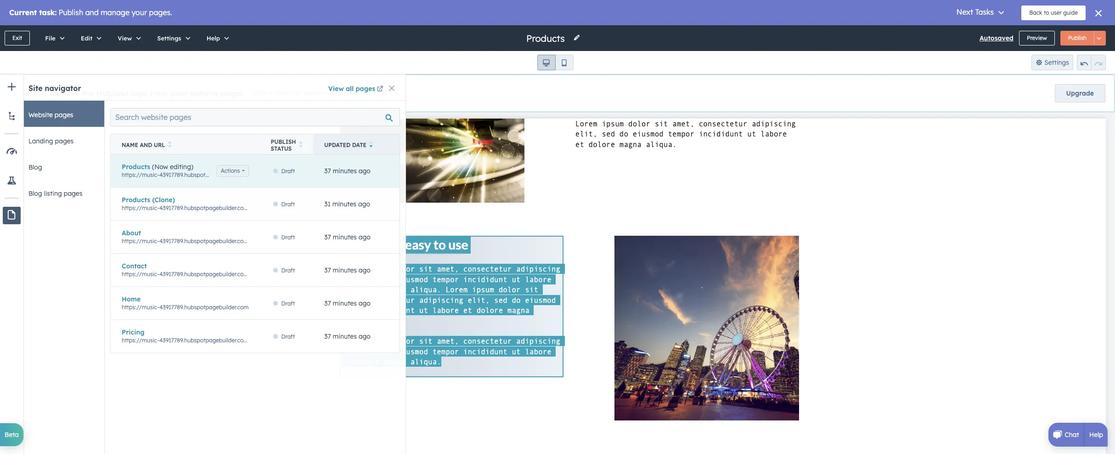 Task type: locate. For each thing, give the bounding box(es) containing it.
url
[[154, 142, 165, 148]]

0 vertical spatial settings
[[157, 34, 181, 42]]

all
[[346, 85, 354, 93]]

1 vertical spatial settings
[[1045, 58, 1070, 67]]

updated date
[[324, 142, 367, 148]]

products inside products (now editing) https://music-43917789.hubspotpagebuilder.com/products
[[122, 162, 150, 171]]

37 minutes ago for contact
[[324, 266, 371, 274]]

2 draft from the top
[[281, 201, 295, 208]]

minutes for products (clone)
[[333, 200, 357, 208]]

publish
[[1069, 34, 1087, 41], [271, 138, 296, 145]]

2 37 minutes ago from the top
[[324, 233, 371, 241]]

1 draft from the top
[[281, 168, 295, 174]]

publish button
[[1061, 31, 1095, 45]]

upgrade link
[[1055, 84, 1106, 102]]

https://music- down contact
[[122, 270, 159, 277]]

4 draft from the top
[[281, 267, 295, 274]]

https://music- inside products (now editing) https://music-43917789.hubspotpagebuilder.com/products
[[122, 171, 159, 178]]

edit
[[81, 34, 92, 42]]

0 horizontal spatial group
[[537, 55, 574, 70]]

1 37 minutes ago from the top
[[324, 167, 371, 175]]

0
[[277, 204, 281, 211]]

actions
[[221, 167, 240, 174]]

pages.
[[221, 89, 245, 98]]

press to sort. element right url
[[168, 141, 171, 149]]

publish right preview
[[1069, 34, 1087, 41]]

date
[[352, 142, 367, 148]]

pages
[[356, 85, 375, 93], [55, 111, 73, 119], [55, 137, 74, 145], [64, 189, 82, 198]]

pricing https://music-43917789.hubspotpagebuilder.com/pricing
[[122, 328, 270, 344]]

press to sort. image
[[299, 141, 302, 148]]

view
[[118, 34, 132, 42], [329, 85, 344, 93]]

https://music- inside home https://music-43917789.hubspotpagebuilder.com
[[122, 304, 159, 310]]

view for view all pages
[[329, 85, 344, 93]]

2 press to sort. element from the left
[[299, 141, 302, 149]]

upgrade
[[1067, 89, 1095, 97]]

0 vertical spatial publish
[[1069, 34, 1087, 41]]

https://music- down home
[[122, 304, 159, 310]]

37 for home
[[324, 299, 331, 307]]

settings down preview button
[[1045, 58, 1070, 67]]

your
[[170, 89, 187, 98]]

1 blog from the top
[[28, 163, 42, 171]]

1 horizontal spatial help
[[1090, 431, 1104, 439]]

https://music- inside about https://music-43917789.hubspotpagebuilder.com/about
[[122, 237, 159, 244]]

3 draft from the top
[[281, 234, 295, 241]]

https://music- for home
[[122, 304, 159, 310]]

with
[[330, 89, 343, 97]]

pages right listing
[[64, 189, 82, 198]]

unlock
[[252, 89, 273, 97]]

updated
[[324, 142, 351, 148]]

6 https://music- from the top
[[122, 337, 159, 344]]

37
[[324, 167, 331, 175], [324, 233, 331, 241], [324, 266, 331, 274], [324, 299, 331, 307], [324, 332, 331, 340]]

1 press to sort. element from the left
[[168, 141, 171, 149]]

minutes
[[333, 167, 357, 175], [333, 200, 357, 208], [333, 233, 357, 241], [333, 266, 357, 274], [333, 299, 357, 307], [333, 332, 357, 340]]

0 horizontal spatial view
[[118, 34, 132, 42]]

products inside products (clone) https://music-43917789.hubspotpagebuilder.com/products-0
[[122, 196, 150, 204]]

2 37 from the top
[[324, 233, 331, 241]]

draft
[[281, 168, 295, 174], [281, 201, 295, 208], [281, 234, 295, 241], [281, 267, 295, 274], [281, 300, 295, 307], [281, 333, 295, 340]]

blog button
[[18, 153, 104, 179]]

settings
[[157, 34, 181, 42], [1045, 58, 1070, 67]]

0 horizontal spatial settings
[[157, 34, 181, 42]]

2 products from the top
[[122, 196, 150, 204]]

2 blog from the top
[[28, 189, 42, 198]]

0 vertical spatial settings button
[[148, 25, 197, 51]]

1 vertical spatial blog
[[28, 189, 42, 198]]

products left '(clone)'
[[122, 196, 150, 204]]

descending sort. press to sort ascending. element
[[370, 141, 373, 149]]

website pages
[[28, 111, 73, 119]]

file button
[[35, 25, 71, 51]]

crm
[[345, 89, 359, 97]]

1 horizontal spatial view
[[329, 85, 344, 93]]

5 https://music- from the top
[[122, 304, 159, 310]]

https://music- inside products (clone) https://music-43917789.hubspotpagebuilder.com/products-0
[[122, 204, 159, 211]]

preview button
[[1020, 31, 1056, 45]]

draft for home
[[281, 300, 295, 307]]

4 https://music- from the top
[[122, 270, 159, 277]]

view right "edit" button
[[118, 34, 132, 42]]

contact link
[[122, 262, 147, 270]]

products link
[[122, 162, 150, 171]]

https://music- down about at the bottom left of the page
[[122, 237, 159, 244]]

0 vertical spatial help
[[207, 34, 220, 42]]

1 vertical spatial products
[[122, 196, 150, 204]]

1 horizontal spatial press to sort. element
[[299, 141, 302, 149]]

5 37 from the top
[[324, 332, 331, 340]]

43917789.hubspotpagebuilder.com/contact
[[159, 270, 271, 277]]

3 37 from the top
[[324, 266, 331, 274]]

0 horizontal spatial settings button
[[148, 25, 197, 51]]

products down name
[[122, 162, 150, 171]]

remove the hubspot logo from your website pages.
[[50, 89, 245, 98]]

0 vertical spatial blog
[[28, 163, 42, 171]]

1 https://music- from the top
[[122, 171, 159, 178]]

Search website pages search field
[[110, 108, 400, 126]]

0 horizontal spatial help
[[207, 34, 220, 42]]

view all pages
[[329, 85, 375, 93]]

group
[[537, 55, 574, 70], [1078, 55, 1107, 70]]

blog inside button
[[28, 163, 42, 171]]

about
[[122, 229, 141, 237]]

home
[[122, 295, 141, 303]]

publish inside button
[[1069, 34, 1087, 41]]

view for view
[[118, 34, 132, 42]]

settings button
[[148, 25, 197, 51], [1032, 55, 1074, 70]]

draft for about
[[281, 234, 295, 241]]

name and url
[[122, 142, 165, 148]]

https://music- down products link
[[122, 171, 159, 178]]

37 minutes ago for home
[[324, 299, 371, 307]]

37 minutes ago for about
[[324, 233, 371, 241]]

blog inside 'button'
[[28, 189, 42, 198]]

about link
[[122, 229, 141, 237]]

starter.
[[378, 89, 400, 97]]

1 group from the left
[[537, 55, 574, 70]]

autosaved
[[980, 34, 1014, 42]]

link opens in a new window image
[[377, 86, 384, 93]]

view inside button
[[118, 34, 132, 42]]

3 37 minutes ago from the top
[[324, 266, 371, 274]]

None field
[[526, 32, 568, 44]]

actions button
[[217, 165, 249, 177]]

suite
[[361, 89, 376, 97]]

1 horizontal spatial publish
[[1069, 34, 1087, 41]]

view left all
[[329, 85, 344, 93]]

pricing link
[[122, 328, 145, 336]]

pages left link opens in a new window icon
[[356, 85, 375, 93]]

https://music-
[[122, 171, 159, 178], [122, 204, 159, 211], [122, 237, 159, 244], [122, 270, 159, 277], [122, 304, 159, 310], [122, 337, 159, 344]]

1 vertical spatial view
[[329, 85, 344, 93]]

4 37 minutes ago from the top
[[324, 299, 371, 307]]

link opens in a new window image
[[377, 86, 384, 93]]

products
[[122, 162, 150, 171], [122, 196, 150, 204]]

https://music- inside pricing https://music-43917789.hubspotpagebuilder.com/pricing
[[122, 337, 159, 344]]

1 horizontal spatial group
[[1078, 55, 1107, 70]]

5 37 minutes ago from the top
[[324, 332, 371, 340]]

1 vertical spatial settings button
[[1032, 55, 1074, 70]]

help
[[207, 34, 220, 42], [1090, 431, 1104, 439]]

contact
[[122, 262, 147, 270]]

website pages button
[[18, 101, 104, 127]]

https://music- down products (clone) link
[[122, 204, 159, 211]]

1 vertical spatial publish
[[271, 138, 296, 145]]

blog down landing
[[28, 163, 42, 171]]

publish left press to sort. image
[[271, 138, 296, 145]]

products for (clone)
[[122, 196, 150, 204]]

1 horizontal spatial settings button
[[1032, 55, 1074, 70]]

website
[[28, 111, 53, 119]]

0 horizontal spatial publish
[[271, 138, 296, 145]]

37 minutes ago
[[324, 167, 371, 175], [324, 233, 371, 241], [324, 266, 371, 274], [324, 299, 371, 307], [324, 332, 371, 340]]

blog left listing
[[28, 189, 42, 198]]

hubspot
[[96, 89, 129, 98]]

4 37 from the top
[[324, 299, 331, 307]]

1 products from the top
[[122, 162, 150, 171]]

blog listing pages
[[28, 189, 82, 198]]

press to sort. element
[[168, 141, 171, 149], [299, 141, 302, 149]]

https://music- inside contact https://music-43917789.hubspotpagebuilder.com/contact
[[122, 270, 159, 277]]

autosaved button
[[980, 33, 1014, 44]]

ago
[[359, 167, 371, 175], [358, 200, 370, 208], [359, 233, 371, 241], [359, 266, 371, 274], [359, 299, 371, 307], [359, 332, 371, 340]]

0 vertical spatial view
[[118, 34, 132, 42]]

blog listing pages button
[[18, 179, 104, 205]]

landing
[[28, 137, 53, 145]]

2 https://music- from the top
[[122, 204, 159, 211]]

3 https://music- from the top
[[122, 237, 159, 244]]

https://music- down pricing
[[122, 337, 159, 344]]

press to sort. element right publish status
[[299, 141, 302, 149]]

publish group
[[1061, 31, 1107, 45]]

(now
[[152, 162, 168, 171]]

website
[[190, 89, 218, 98]]

home https://music-43917789.hubspotpagebuilder.com
[[122, 295, 249, 310]]

the
[[82, 89, 94, 98]]

https://music- for about
[[122, 237, 159, 244]]

5 draft from the top
[[281, 300, 295, 307]]

settings right the view button
[[157, 34, 181, 42]]

37 for about
[[324, 233, 331, 241]]

premium
[[275, 89, 302, 97]]

0 vertical spatial products
[[122, 162, 150, 171]]

0 horizontal spatial press to sort. element
[[168, 141, 171, 149]]

6 draft from the top
[[281, 333, 295, 340]]



Task type: vqa. For each thing, say whether or not it's contained in the screenshot.


Task type: describe. For each thing, give the bounding box(es) containing it.
exit link
[[5, 31, 30, 45]]

37 for pricing
[[324, 332, 331, 340]]

home link
[[122, 295, 141, 303]]

43917789.hubspotpagebuilder.com/pricing
[[159, 337, 270, 344]]

products for (now
[[122, 162, 150, 171]]

pricing
[[122, 328, 145, 336]]

contact https://music-43917789.hubspotpagebuilder.com/contact
[[122, 262, 271, 277]]

publish status
[[271, 138, 296, 152]]

and
[[140, 142, 152, 148]]

pages inside 'button'
[[64, 189, 82, 198]]

ago for home
[[359, 299, 371, 307]]

blog for blog listing pages
[[28, 189, 42, 198]]

close image
[[389, 85, 395, 91]]

press to sort. element for publish status
[[299, 141, 302, 149]]

view button
[[108, 25, 148, 51]]

descending sort. press to sort ascending. image
[[370, 141, 373, 148]]

ago for about
[[359, 233, 371, 241]]

unlock premium features with crm suite starter.
[[252, 89, 400, 97]]

43917789.hubspotpagebuilder.com
[[159, 304, 249, 310]]

ago for pricing
[[359, 332, 371, 340]]

2 group from the left
[[1078, 55, 1107, 70]]

43917789.hubspotpagebuilder.com/about
[[159, 237, 267, 244]]

1 horizontal spatial settings
[[1045, 58, 1070, 67]]

about https://music-43917789.hubspotpagebuilder.com/about
[[122, 229, 267, 244]]

43917789.hubspotpagebuilder.com/products
[[159, 171, 275, 178]]

exit
[[12, 34, 22, 41]]

edit button
[[71, 25, 108, 51]]

minutes for about
[[333, 233, 357, 241]]

listing
[[44, 189, 62, 198]]

help button
[[197, 25, 236, 51]]

press to sort. element for name and url
[[168, 141, 171, 149]]

landing pages button
[[18, 127, 104, 153]]

37 minutes ago for pricing
[[324, 332, 371, 340]]

draft for pricing
[[281, 333, 295, 340]]

minutes for contact
[[333, 266, 357, 274]]

31
[[324, 200, 331, 208]]

publish for publish
[[1069, 34, 1087, 41]]

view all pages link
[[329, 83, 385, 94]]

navigator
[[45, 84, 81, 93]]

1 vertical spatial help
[[1090, 431, 1104, 439]]

1 37 from the top
[[324, 167, 331, 175]]

status
[[271, 145, 292, 152]]

features
[[304, 89, 329, 97]]

pages right landing
[[55, 137, 74, 145]]

site
[[28, 84, 43, 93]]

pages down remove at the top left of the page
[[55, 111, 73, 119]]

https://music- for contact
[[122, 270, 159, 277]]

products (now editing) https://music-43917789.hubspotpagebuilder.com/products
[[122, 162, 275, 178]]

(clone)
[[152, 196, 175, 204]]

beta
[[5, 431, 19, 439]]

43917789.hubspotpagebuilder.com/products-
[[159, 204, 277, 211]]

publish for publish status
[[271, 138, 296, 145]]

remove
[[50, 89, 80, 98]]

landing pages
[[28, 137, 74, 145]]

minutes for home
[[333, 299, 357, 307]]

editing)
[[170, 162, 193, 171]]

https://music- for pricing
[[122, 337, 159, 344]]

help inside help button
[[207, 34, 220, 42]]

chat
[[1065, 431, 1080, 439]]

from
[[150, 89, 168, 98]]

file
[[45, 34, 56, 42]]

name
[[122, 142, 138, 148]]

press to sort. image
[[168, 141, 171, 148]]

31 minutes ago
[[324, 200, 370, 208]]

blog for blog
[[28, 163, 42, 171]]

logo
[[131, 89, 148, 98]]

products (clone) link
[[122, 196, 175, 204]]

preview
[[1028, 34, 1048, 41]]

products (clone) https://music-43917789.hubspotpagebuilder.com/products-0
[[122, 196, 281, 211]]

beta button
[[0, 423, 23, 446]]

draft for contact
[[281, 267, 295, 274]]

draft for products (clone)
[[281, 201, 295, 208]]

ago for products (clone)
[[358, 200, 370, 208]]

minutes for pricing
[[333, 332, 357, 340]]

site navigator
[[28, 84, 81, 93]]

37 for contact
[[324, 266, 331, 274]]

ago for contact
[[359, 266, 371, 274]]



